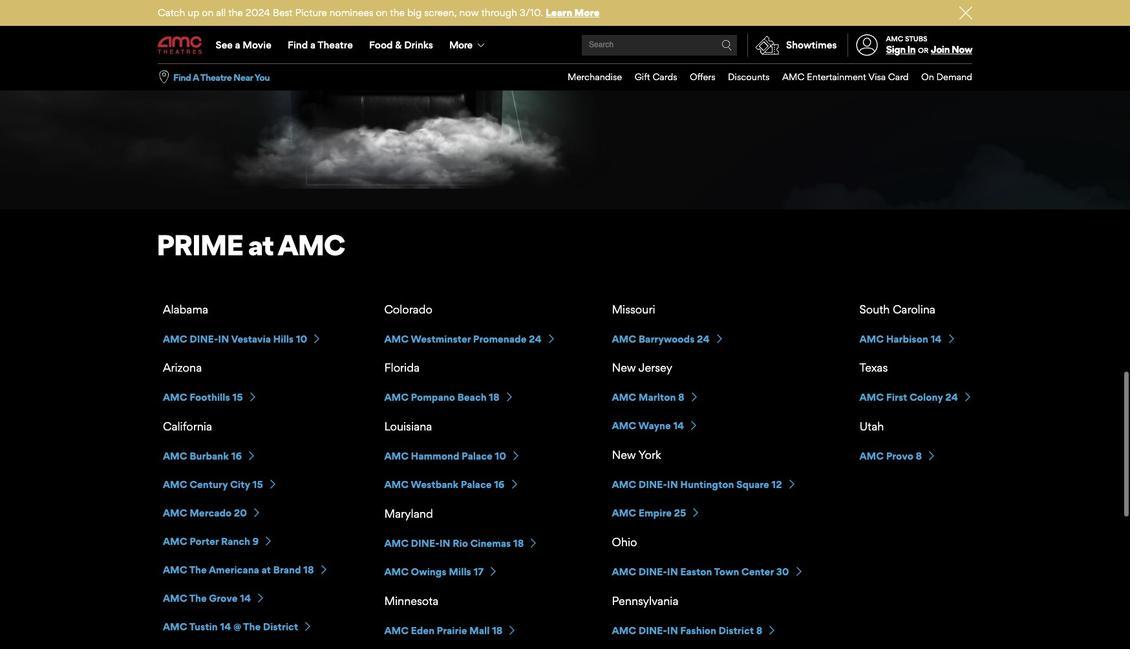 Task type: locate. For each thing, give the bounding box(es) containing it.
24 right barrywoods
[[697, 333, 710, 345]]

ranch
[[221, 536, 250, 548]]

arizona
[[163, 361, 202, 375]]

0 vertical spatial new
[[612, 361, 636, 375]]

at right prime at the left of page
[[248, 228, 274, 262]]

on left all at the left top of the page
[[202, 6, 214, 19]]

2024
[[246, 6, 270, 19]]

18 right cinemas
[[514, 538, 524, 550]]

barrywoods
[[639, 333, 695, 345]]

merchandise
[[568, 71, 623, 82]]

drinks
[[404, 39, 433, 51]]

2 vertical spatial the
[[243, 621, 261, 633]]

cookie consent banner dialog
[[0, 615, 1131, 650]]

10 right hills
[[296, 333, 308, 345]]

1 vertical spatial find
[[173, 72, 191, 83]]

14 left the @
[[220, 621, 231, 633]]

merchandise link
[[555, 64, 623, 90]]

amc for amc burbank 16
[[163, 450, 187, 463]]

0 vertical spatial theatre
[[318, 39, 353, 51]]

mills
[[449, 566, 472, 578]]

amc burbank 16
[[163, 450, 242, 463]]

find left a
[[173, 72, 191, 83]]

amc for amc provo 8
[[860, 450, 885, 463]]

1 vertical spatial 8
[[916, 450, 923, 463]]

florida
[[385, 361, 420, 375]]

theatre inside the find a theatre link
[[318, 39, 353, 51]]

amc for amc harbison 14
[[860, 333, 885, 345]]

join
[[932, 43, 950, 56]]

south
[[860, 303, 891, 316]]

amc foothills 15
[[163, 392, 243, 404]]

0 horizontal spatial 10
[[296, 333, 308, 345]]

century
[[190, 479, 228, 491]]

menu
[[158, 27, 973, 63], [555, 64, 973, 90]]

1 horizontal spatial 8
[[757, 625, 763, 637]]

amc tustin 14 @ the district link
[[163, 621, 313, 633]]

0 vertical spatial 8
[[679, 392, 685, 404]]

more
[[575, 6, 600, 19], [450, 39, 473, 51]]

the left 'big'
[[390, 6, 405, 19]]

dine- for easton
[[639, 566, 668, 578]]

amc burbank 16 link
[[163, 450, 256, 463]]

16 right "burbank"
[[231, 450, 242, 463]]

picture
[[295, 6, 327, 19]]

14 right harbison at the bottom
[[931, 333, 942, 345]]

theatre inside find a theatre near you button
[[200, 72, 232, 83]]

amc inside amc stubs sign in or join now
[[887, 34, 904, 43]]

amc for amc barrywoods 24
[[612, 333, 637, 345]]

foothills
[[190, 392, 230, 404]]

best
[[273, 6, 293, 19]]

dine- down pennsylvania
[[639, 625, 668, 637]]

amc the americana at brand 18
[[163, 564, 314, 577]]

0 vertical spatial 16
[[231, 450, 242, 463]]

dine- for fashion
[[639, 625, 668, 637]]

dine- for rio
[[411, 538, 440, 550]]

8 down center
[[757, 625, 763, 637]]

now
[[460, 6, 479, 19]]

2 horizontal spatial 24
[[946, 392, 959, 404]]

a right see
[[235, 39, 240, 51]]

district right "fashion"
[[719, 625, 754, 637]]

gift cards
[[635, 71, 678, 82]]

up
[[188, 6, 200, 19]]

24 for amc first colony 24
[[946, 392, 959, 404]]

dine- up owings
[[411, 538, 440, 550]]

on
[[922, 71, 935, 82]]

amc for amc westbank palace 16
[[385, 479, 409, 491]]

0 vertical spatial 15
[[233, 392, 243, 404]]

8 right marlton
[[679, 392, 685, 404]]

20
[[234, 507, 247, 520]]

in left vestavia in the left of the page
[[218, 333, 229, 345]]

18 right beach
[[489, 392, 500, 404]]

city
[[230, 479, 250, 491]]

learn more link
[[546, 6, 600, 19]]

amc for amc eden prairie mall 18
[[385, 625, 409, 637]]

2 horizontal spatial 8
[[916, 450, 923, 463]]

amc logo image
[[158, 36, 203, 54], [158, 36, 203, 54]]

amc barrywoods 24
[[612, 333, 710, 345]]

amc harbison 14
[[860, 333, 942, 345]]

sign
[[887, 43, 906, 56]]

new left jersey
[[612, 361, 636, 375]]

palace down amc hammond palace 10 link
[[461, 479, 492, 491]]

on right nominees
[[376, 6, 388, 19]]

24 right colony
[[946, 392, 959, 404]]

food & drinks
[[369, 39, 433, 51]]

0 vertical spatial the
[[189, 564, 207, 577]]

0 vertical spatial more
[[575, 6, 600, 19]]

1 vertical spatial 15
[[253, 479, 263, 491]]

0 horizontal spatial the
[[229, 6, 243, 19]]

amc for amc dine-in huntington square 12
[[612, 479, 637, 491]]

1 vertical spatial more
[[450, 39, 473, 51]]

the left "grove"
[[189, 593, 207, 605]]

amc wayne 14 link
[[612, 420, 699, 432]]

fashion
[[681, 625, 717, 637]]

amc for amc marlton 8
[[612, 392, 637, 404]]

amc dine-in fashion district 8
[[612, 625, 763, 637]]

1 horizontal spatial 15
[[253, 479, 263, 491]]

amc mercado 20 link
[[163, 507, 261, 520]]

8 for amc provo 8
[[916, 450, 923, 463]]

the right the @
[[243, 621, 261, 633]]

16 down amc hammond palace 10 link
[[494, 479, 505, 491]]

amc dine-in rio cinemas 18 link
[[385, 538, 539, 550]]

1 horizontal spatial 16
[[494, 479, 505, 491]]

theatre for a
[[318, 39, 353, 51]]

1 the from the left
[[229, 6, 243, 19]]

0 horizontal spatial 24
[[529, 333, 542, 345]]

1 vertical spatial theatre
[[200, 72, 232, 83]]

amc for amc pompano beach 18
[[385, 392, 409, 404]]

0 horizontal spatial more
[[450, 39, 473, 51]]

submit search icon image
[[722, 40, 732, 50]]

10 up amc westbank palace 16 link
[[495, 450, 507, 463]]

find down picture in the left top of the page
[[288, 39, 308, 51]]

vestavia
[[231, 333, 271, 345]]

amc for amc empire 25
[[612, 507, 637, 520]]

pennsylvania
[[612, 595, 679, 608]]

sublime seating image
[[158, 0, 633, 189]]

in left rio
[[440, 538, 451, 550]]

0 horizontal spatial on
[[202, 6, 214, 19]]

offers
[[690, 71, 716, 82]]

1 horizontal spatial on
[[376, 6, 388, 19]]

0 vertical spatial palace
[[462, 450, 493, 463]]

find inside menu
[[288, 39, 308, 51]]

catch up on all the 2024 best picture nominees on the big screen, now through 3/10. learn more
[[158, 6, 600, 19]]

movie
[[243, 39, 272, 51]]

now
[[952, 43, 973, 56]]

1 horizontal spatial more
[[575, 6, 600, 19]]

1 horizontal spatial the
[[390, 6, 405, 19]]

westminster
[[411, 333, 471, 345]]

menu down showtimes image
[[555, 64, 973, 90]]

theatre right a
[[200, 72, 232, 83]]

a for theatre
[[311, 39, 316, 51]]

amc first colony 24
[[860, 392, 959, 404]]

14 right wayne
[[674, 420, 685, 432]]

amc for amc dine-in rio cinemas 18
[[385, 538, 409, 550]]

1 horizontal spatial theatre
[[318, 39, 353, 51]]

dine- up empire on the bottom right of the page
[[639, 479, 668, 491]]

more down now on the left top of the page
[[450, 39, 473, 51]]

in up 25
[[668, 479, 679, 491]]

showtimes image
[[749, 34, 787, 57]]

dine- up pennsylvania
[[639, 566, 668, 578]]

18 right brand
[[303, 564, 314, 577]]

amc pompano beach 18 link
[[385, 392, 514, 404]]

theatre for a
[[200, 72, 232, 83]]

1 horizontal spatial a
[[311, 39, 316, 51]]

amc mercado 20
[[163, 507, 247, 520]]

easton
[[681, 566, 713, 578]]

find inside button
[[173, 72, 191, 83]]

amc for amc dine-in easton town center 30
[[612, 566, 637, 578]]

the
[[189, 564, 207, 577], [189, 593, 207, 605], [243, 621, 261, 633]]

14 right "grove"
[[240, 593, 251, 605]]

at left brand
[[262, 564, 271, 577]]

more right learn
[[575, 6, 600, 19]]

near
[[234, 72, 253, 83]]

dine- for huntington
[[639, 479, 668, 491]]

15 right foothills
[[233, 392, 243, 404]]

2 new from the top
[[612, 449, 636, 462]]

1 vertical spatial menu
[[555, 64, 973, 90]]

14
[[931, 333, 942, 345], [674, 420, 685, 432], [240, 593, 251, 605], [220, 621, 231, 633]]

in left easton
[[668, 566, 679, 578]]

2 a from the left
[[311, 39, 316, 51]]

amc for amc first colony 24
[[860, 392, 885, 404]]

1 new from the top
[[612, 361, 636, 375]]

@
[[233, 621, 241, 633]]

colorado
[[385, 303, 433, 316]]

amc westbank palace 16 link
[[385, 479, 519, 491]]

owings
[[411, 566, 447, 578]]

1 horizontal spatial find
[[288, 39, 308, 51]]

new for new york
[[612, 449, 636, 462]]

amc tustin 14 @ the district
[[163, 621, 298, 633]]

district right the @
[[263, 621, 298, 633]]

1 horizontal spatial 24
[[697, 333, 710, 345]]

tustin
[[189, 621, 218, 633]]

in for vestavia
[[218, 333, 229, 345]]

gift
[[635, 71, 651, 82]]

2 vertical spatial 8
[[757, 625, 763, 637]]

visa
[[869, 71, 887, 82]]

sign in or join amc stubs element
[[848, 27, 973, 63]]

2 the from the left
[[390, 6, 405, 19]]

amc empire 25 link
[[612, 507, 701, 520]]

new left york
[[612, 449, 636, 462]]

amc for amc dine-in fashion district 8
[[612, 625, 637, 637]]

0 vertical spatial menu
[[158, 27, 973, 63]]

showtimes link
[[748, 34, 838, 57]]

the right all at the left top of the page
[[229, 6, 243, 19]]

1 on from the left
[[202, 6, 214, 19]]

1 a from the left
[[235, 39, 240, 51]]

1 horizontal spatial 10
[[495, 450, 507, 463]]

0 vertical spatial find
[[288, 39, 308, 51]]

amc for amc dine-in vestavia hills 10
[[163, 333, 187, 345]]

0 horizontal spatial 16
[[231, 450, 242, 463]]

0 horizontal spatial theatre
[[200, 72, 232, 83]]

amc stubs sign in or join now
[[887, 34, 973, 56]]

2 on from the left
[[376, 6, 388, 19]]

discounts
[[729, 71, 770, 82]]

in left "fashion"
[[668, 625, 679, 637]]

a
[[193, 72, 199, 83]]

menu down learn
[[158, 27, 973, 63]]

1 vertical spatial new
[[612, 449, 636, 462]]

1 vertical spatial palace
[[461, 479, 492, 491]]

a down picture in the left top of the page
[[311, 39, 316, 51]]

in for huntington
[[668, 479, 679, 491]]

theatre
[[318, 39, 353, 51], [200, 72, 232, 83]]

1 vertical spatial the
[[189, 593, 207, 605]]

amc for amc entertainment visa card
[[783, 71, 805, 82]]

carolina
[[893, 303, 936, 316]]

card
[[889, 71, 909, 82]]

find a theatre link
[[280, 27, 361, 63]]

dine- down alabama
[[190, 333, 218, 345]]

amc entertainment visa card link
[[770, 64, 909, 90]]

the down porter
[[189, 564, 207, 577]]

0 horizontal spatial a
[[235, 39, 240, 51]]

at
[[248, 228, 274, 262], [262, 564, 271, 577]]

amc wayne 14
[[612, 420, 685, 432]]

amc for amc westminster promenade 24
[[385, 333, 409, 345]]

palace up amc westbank palace 16 link
[[462, 450, 493, 463]]

cards
[[653, 71, 678, 82]]

amc dine-in easton town center 30
[[612, 566, 790, 578]]

15 right city
[[253, 479, 263, 491]]

0 horizontal spatial find
[[173, 72, 191, 83]]

americana
[[209, 564, 259, 577]]

theatre down nominees
[[318, 39, 353, 51]]

24 right promenade
[[529, 333, 542, 345]]

8 right provo
[[916, 450, 923, 463]]

amc the grove 14
[[163, 593, 251, 605]]

search the AMC website text field
[[588, 40, 722, 50]]

minnesota
[[385, 595, 439, 608]]

0 horizontal spatial 8
[[679, 392, 685, 404]]

amc century city 15
[[163, 479, 263, 491]]



Task type: describe. For each thing, give the bounding box(es) containing it.
0 vertical spatial 10
[[296, 333, 308, 345]]

0 horizontal spatial district
[[263, 621, 298, 633]]

amc century city 15 link
[[163, 479, 277, 491]]

colony
[[910, 392, 944, 404]]

empire
[[639, 507, 672, 520]]

through
[[482, 6, 518, 19]]

showtimes
[[787, 39, 838, 51]]

12
[[772, 479, 783, 491]]

new york
[[612, 449, 662, 462]]

demand
[[937, 71, 973, 82]]

1 vertical spatial at
[[262, 564, 271, 577]]

find for find a theatre
[[288, 39, 308, 51]]

14 for wayne
[[674, 420, 685, 432]]

0 vertical spatial at
[[248, 228, 274, 262]]

big
[[408, 6, 422, 19]]

the for grove
[[189, 593, 207, 605]]

sign in button
[[887, 43, 916, 56]]

9
[[253, 536, 259, 548]]

amc marlton 8 link
[[612, 392, 699, 404]]

amc dine-in fashion district 8 link
[[612, 625, 777, 637]]

jersey
[[639, 361, 673, 375]]

find a theatre
[[288, 39, 353, 51]]

amc for amc hammond palace 10
[[385, 450, 409, 463]]

amc for amc foothills 15
[[163, 392, 187, 404]]

amc the grove 14 link
[[163, 593, 265, 605]]

amc for amc tustin 14 @ the district
[[163, 621, 187, 633]]

amc porter ranch 9
[[163, 536, 259, 548]]

1 horizontal spatial district
[[719, 625, 754, 637]]

amc for amc porter ranch 9
[[163, 536, 187, 548]]

in for fashion
[[668, 625, 679, 637]]

3/10.
[[520, 6, 544, 19]]

texas
[[860, 361, 889, 375]]

california
[[163, 420, 212, 434]]

amc westbank palace 16
[[385, 479, 505, 491]]

palace for hammond
[[462, 450, 493, 463]]

in for rio
[[440, 538, 451, 550]]

amc for amc century city 15
[[163, 479, 187, 491]]

menu containing more
[[158, 27, 973, 63]]

amc for amc mercado 20
[[163, 507, 187, 520]]

amc pompano beach 18
[[385, 392, 500, 404]]

palace for westbank
[[461, 479, 492, 491]]

find a theatre near you button
[[173, 71, 270, 84]]

amc empire 25
[[612, 507, 687, 520]]

town
[[715, 566, 740, 578]]

1 vertical spatial 16
[[494, 479, 505, 491]]

discounts link
[[716, 64, 770, 90]]

amc provo 8
[[860, 450, 923, 463]]

amc for amc the grove 14
[[163, 593, 187, 605]]

amc westminster promenade 24
[[385, 333, 542, 345]]

see a movie
[[216, 39, 272, 51]]

8 for amc marlton 8
[[679, 392, 685, 404]]

porter
[[190, 536, 219, 548]]

new jersey
[[612, 361, 673, 375]]

center
[[742, 566, 774, 578]]

amc westminster promenade 24 link
[[385, 333, 556, 345]]

amc marlton 8
[[612, 392, 685, 404]]

entertainment
[[807, 71, 867, 82]]

amc eden prairie mall 18
[[385, 625, 503, 637]]

ohio
[[612, 536, 638, 549]]

amc hammond palace 10 link
[[385, 450, 521, 463]]

14 for harbison
[[931, 333, 942, 345]]

in
[[908, 43, 916, 56]]

on demand
[[922, 71, 973, 82]]

first
[[887, 392, 908, 404]]

find a theatre near you
[[173, 72, 270, 83]]

amc for amc the americana at brand 18
[[163, 564, 187, 577]]

amc dine-in huntington square 12 link
[[612, 479, 797, 491]]

amc dine-in huntington square 12
[[612, 479, 783, 491]]

more inside more button
[[450, 39, 473, 51]]

harbison
[[887, 333, 929, 345]]

mercado
[[190, 507, 232, 520]]

westbank
[[411, 479, 459, 491]]

18 right mall in the bottom of the page
[[492, 625, 503, 637]]

amc for amc wayne 14
[[612, 420, 637, 432]]

alabama
[[163, 303, 208, 316]]

burbank
[[190, 450, 229, 463]]

amc owings mills 17 link
[[385, 566, 498, 578]]

amc provo 8 link
[[860, 450, 937, 463]]

30
[[777, 566, 790, 578]]

missouri
[[612, 303, 656, 316]]

the for americana
[[189, 564, 207, 577]]

amc dine-in vestavia hills 10 link
[[163, 333, 322, 345]]

24 for amc westminster promenade 24
[[529, 333, 542, 345]]

marlton
[[639, 392, 676, 404]]

promenade
[[473, 333, 527, 345]]

amc eden prairie mall 18 link
[[385, 625, 517, 637]]

&
[[395, 39, 402, 51]]

find for find a theatre near you
[[173, 72, 191, 83]]

offers link
[[678, 64, 716, 90]]

hills
[[273, 333, 294, 345]]

0 horizontal spatial 15
[[233, 392, 243, 404]]

amc barrywoods 24 link
[[612, 333, 724, 345]]

south carolina
[[860, 303, 936, 316]]

1 vertical spatial 10
[[495, 450, 507, 463]]

catch
[[158, 6, 185, 19]]

york
[[639, 449, 662, 462]]

in for easton
[[668, 566, 679, 578]]

14 for tustin
[[220, 621, 231, 633]]

menu containing merchandise
[[555, 64, 973, 90]]

user profile image
[[849, 35, 886, 56]]

see
[[216, 39, 233, 51]]

louisiana
[[385, 420, 432, 434]]

food & drinks link
[[361, 27, 442, 63]]

dine- for vestavia
[[190, 333, 218, 345]]

prairie
[[437, 625, 467, 637]]

utah
[[860, 420, 885, 434]]

amc for amc stubs sign in or join now
[[887, 34, 904, 43]]

wayne
[[639, 420, 671, 432]]

prime at amc
[[157, 228, 345, 262]]

new for new jersey
[[612, 361, 636, 375]]

amc for amc owings mills 17
[[385, 566, 409, 578]]

a for movie
[[235, 39, 240, 51]]



Task type: vqa. For each thing, say whether or not it's contained in the screenshot.
ROTTEN TOMATOES "IMAGE"
no



